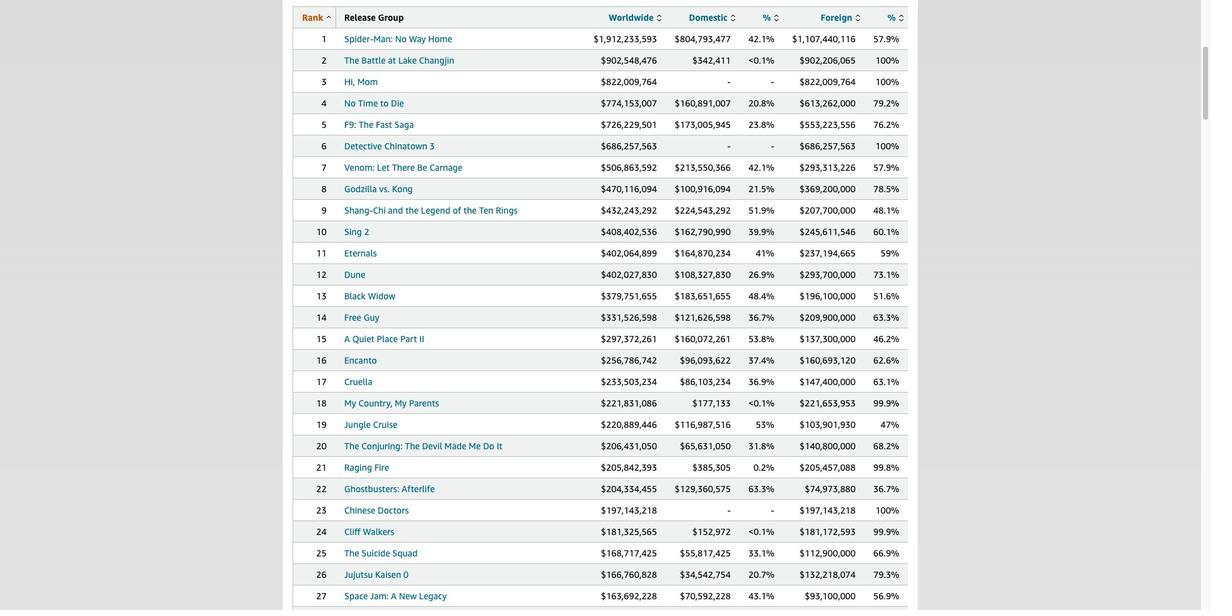 Task type: locate. For each thing, give the bounding box(es) containing it.
0 horizontal spatial % link
[[763, 12, 779, 23]]

1 horizontal spatial the
[[464, 205, 477, 216]]

100% for $902,206,065
[[876, 55, 900, 66]]

detective chinatown 3 link
[[345, 141, 435, 151]]

$902,206,065
[[800, 55, 856, 66]]

godzilla
[[345, 184, 377, 194]]

63.3% down 0.2%
[[749, 484, 775, 495]]

a
[[345, 334, 350, 345], [391, 591, 397, 602]]

24
[[317, 527, 327, 538]]

3 up the 4
[[322, 76, 327, 87]]

legend
[[421, 205, 451, 216]]

$726,229,501
[[601, 119, 658, 130]]

$112,900,000
[[800, 548, 856, 559]]

2 right sing
[[364, 227, 370, 237]]

$197,143,218 down $204,334,455
[[601, 505, 658, 516]]

0 horizontal spatial $822,009,764
[[601, 76, 658, 87]]

$183,651,655
[[675, 291, 731, 302]]

cliff walkers link
[[345, 527, 395, 538]]

the right of
[[464, 205, 477, 216]]

36.9%
[[749, 377, 775, 387]]

<0.1% up 20.8%
[[749, 55, 775, 66]]

2 99.9% from the top
[[874, 527, 900, 538]]

37.4%
[[749, 355, 775, 366]]

$74,973,880
[[805, 484, 856, 495]]

100% for $197,143,218
[[876, 505, 900, 516]]

$293,700,000
[[800, 269, 856, 280]]

black
[[345, 291, 366, 302]]

2 $686,257,563 from the left
[[800, 141, 856, 151]]

1 horizontal spatial $686,257,563
[[800, 141, 856, 151]]

let
[[377, 162, 390, 173]]

0 vertical spatial 42.1%
[[749, 33, 775, 44]]

chi
[[373, 205, 386, 216]]

1 horizontal spatial no
[[395, 33, 407, 44]]

0 horizontal spatial the
[[406, 205, 419, 216]]

no left way
[[395, 33, 407, 44]]

$379,751,655
[[601, 291, 658, 302]]

1 $686,257,563 from the left
[[601, 141, 658, 151]]

1 $822,009,764 from the left
[[601, 76, 658, 87]]

3 up 'carnage' on the top
[[430, 141, 435, 151]]

20.8%
[[749, 98, 775, 109]]

0 horizontal spatial 2
[[322, 55, 327, 66]]

9
[[322, 205, 327, 216]]

0 horizontal spatial %
[[763, 12, 772, 23]]

foreign link
[[821, 12, 861, 23]]

3 100% from the top
[[876, 141, 900, 151]]

$196,100,000
[[800, 291, 856, 302]]

1 my from the left
[[345, 398, 356, 409]]

2 42.1% from the top
[[749, 162, 775, 173]]

1 horizontal spatial my
[[395, 398, 407, 409]]

$686,257,563 down $726,229,501
[[601, 141, 658, 151]]

$686,257,563 down $553,223,556
[[800, 141, 856, 151]]

0 vertical spatial 3
[[322, 76, 327, 87]]

1 horizontal spatial % link
[[888, 12, 904, 23]]

% right foreign link
[[888, 12, 896, 23]]

36.7% down 99.8%
[[874, 484, 900, 495]]

1 horizontal spatial a
[[391, 591, 397, 602]]

0 vertical spatial <0.1%
[[749, 55, 775, 66]]

<0.1% up 33.1%
[[749, 527, 775, 538]]

1 vertical spatial 57.9%
[[874, 162, 900, 173]]

42.1% right the $804,793,477
[[749, 33, 775, 44]]

2 100% from the top
[[876, 76, 900, 87]]

venom:
[[345, 162, 375, 173]]

1 horizontal spatial %
[[888, 12, 896, 23]]

rank
[[302, 12, 323, 23], [302, 12, 323, 23]]

1 horizontal spatial $197,143,218
[[800, 505, 856, 516]]

$1,912,233,593
[[594, 33, 658, 44]]

99.9% for $221,653,953
[[874, 398, 900, 409]]

my up jungle
[[345, 398, 356, 409]]

2 57.9% from the top
[[874, 162, 900, 173]]

% for 2nd the % link from left
[[888, 12, 896, 23]]

1 99.9% from the top
[[874, 398, 900, 409]]

42.1% for $804,793,477
[[749, 33, 775, 44]]

<0.1% down 36.9%
[[749, 398, 775, 409]]

$160,072,261
[[675, 334, 731, 345]]

0 horizontal spatial $686,257,563
[[601, 141, 658, 151]]

% link right domestic link at the right
[[763, 12, 779, 23]]

0 horizontal spatial 36.7%
[[749, 312, 775, 323]]

0 horizontal spatial a
[[345, 334, 350, 345]]

way
[[409, 33, 426, 44]]

black widow link
[[345, 291, 396, 302]]

59%
[[881, 248, 900, 259]]

1 57.9% from the top
[[874, 33, 900, 44]]

free guy
[[345, 312, 380, 323]]

42.1%
[[749, 33, 775, 44], [749, 162, 775, 173]]

2 $822,009,764 from the left
[[800, 76, 856, 87]]

saga
[[395, 119, 414, 130]]

$137,300,000
[[800, 334, 856, 345]]

the right and
[[406, 205, 419, 216]]

jam:
[[370, 591, 389, 602]]

the down jungle
[[345, 441, 359, 452]]

place
[[377, 334, 398, 345]]

31.8%
[[749, 441, 775, 452]]

63.3% up 46.2%
[[874, 312, 900, 323]]

1 vertical spatial <0.1%
[[749, 398, 775, 409]]

0 horizontal spatial no
[[345, 98, 356, 109]]

dune link
[[345, 269, 366, 280]]

devil
[[422, 441, 442, 452]]

ghostbusters: afterlife link
[[345, 484, 435, 495]]

57.9% right $1,107,440,116
[[874, 33, 900, 44]]

42.1% up 21.5%
[[749, 162, 775, 173]]

- down 0.2%
[[771, 505, 775, 516]]

0 vertical spatial no
[[395, 33, 407, 44]]

lake
[[399, 55, 417, 66]]

% link right foreign link
[[888, 12, 904, 23]]

2 down 1
[[322, 55, 327, 66]]

1 vertical spatial no
[[345, 98, 356, 109]]

0 horizontal spatial 63.3%
[[749, 484, 775, 495]]

$197,143,218 up "$181,172,593"
[[800, 505, 856, 516]]

36.7% up 53.8%
[[749, 312, 775, 323]]

no left time
[[345, 98, 356, 109]]

5
[[322, 119, 327, 130]]

a left new
[[391, 591, 397, 602]]

53.8%
[[749, 334, 775, 345]]

my country, my parents link
[[345, 398, 439, 409]]

2 % from the left
[[888, 12, 896, 23]]

cliff
[[345, 527, 361, 538]]

$385,305
[[693, 463, 731, 473]]

<0.1%
[[749, 55, 775, 66], [749, 398, 775, 409], [749, 527, 775, 538]]

1 100% from the top
[[876, 55, 900, 66]]

$822,009,764 down $902,548,476
[[601, 76, 658, 87]]

0
[[404, 570, 409, 581]]

100% for $822,009,764
[[876, 76, 900, 87]]

4 100% from the top
[[876, 505, 900, 516]]

57.9% up 78.5%
[[874, 162, 900, 173]]

0 vertical spatial 63.3%
[[874, 312, 900, 323]]

1 horizontal spatial $822,009,764
[[800, 76, 856, 87]]

$147,400,000
[[800, 377, 856, 387]]

$221,831,086
[[601, 398, 658, 409]]

$233,503,234
[[601, 377, 658, 387]]

47%
[[881, 420, 900, 430]]

$822,009,764 down "$902,206,065"
[[800, 76, 856, 87]]

% link
[[763, 12, 779, 23], [888, 12, 904, 23]]

99.9% up 66.9%
[[874, 527, 900, 538]]

encanto
[[345, 355, 377, 366]]

63.3%
[[874, 312, 900, 323], [749, 484, 775, 495]]

$160,891,007
[[675, 98, 731, 109]]

the
[[406, 205, 419, 216], [464, 205, 477, 216]]

3 <0.1% from the top
[[749, 527, 775, 538]]

19
[[317, 420, 327, 430]]

0 vertical spatial 57.9%
[[874, 33, 900, 44]]

0 horizontal spatial $197,143,218
[[601, 505, 658, 516]]

$470,116,094
[[601, 184, 658, 194]]

sing 2
[[345, 227, 370, 237]]

17
[[317, 377, 327, 387]]

1 vertical spatial 99.9%
[[874, 527, 900, 538]]

26
[[317, 570, 327, 581]]

41%
[[756, 248, 775, 259]]

chinese doctors
[[345, 505, 409, 516]]

53%
[[756, 420, 775, 430]]

2 <0.1% from the top
[[749, 398, 775, 409]]

$331,526,598
[[601, 312, 658, 323]]

$108,327,830
[[675, 269, 731, 280]]

23
[[317, 505, 327, 516]]

godzilla vs. kong
[[345, 184, 413, 194]]

1 vertical spatial 3
[[430, 141, 435, 151]]

% for second the % link from the right
[[763, 12, 772, 23]]

1 horizontal spatial 2
[[364, 227, 370, 237]]

% right domestic link at the right
[[763, 12, 772, 23]]

the down "cliff"
[[345, 548, 359, 559]]

me
[[469, 441, 481, 452]]

the right f9:
[[359, 119, 374, 130]]

a left quiet
[[345, 334, 350, 345]]

the for conjuring:
[[345, 441, 359, 452]]

79.3%
[[874, 570, 900, 581]]

1 % from the left
[[763, 12, 772, 23]]

78.5%
[[874, 184, 900, 194]]

$256,786,742
[[601, 355, 658, 366]]

the for suicide
[[345, 548, 359, 559]]

0 vertical spatial a
[[345, 334, 350, 345]]

hi, mom
[[345, 76, 378, 87]]

1 horizontal spatial 63.3%
[[874, 312, 900, 323]]

0 horizontal spatial 3
[[322, 76, 327, 87]]

0 vertical spatial 99.9%
[[874, 398, 900, 409]]

detective chinatown 3
[[345, 141, 435, 151]]

$34,542,754
[[680, 570, 731, 581]]

99.9% down the 63.1%
[[874, 398, 900, 409]]

2 vertical spatial <0.1%
[[749, 527, 775, 538]]

1 vertical spatial 42.1%
[[749, 162, 775, 173]]

11
[[317, 248, 327, 259]]

$103,901,930
[[800, 420, 856, 430]]

my left parents
[[395, 398, 407, 409]]

my
[[345, 398, 356, 409], [395, 398, 407, 409]]

$96,093,622
[[680, 355, 731, 366]]

0 horizontal spatial my
[[345, 398, 356, 409]]

f9: the fast saga link
[[345, 119, 414, 130]]

4
[[322, 98, 327, 109]]

1 vertical spatial 36.7%
[[874, 484, 900, 495]]

1 horizontal spatial 36.7%
[[874, 484, 900, 495]]

$209,900,000
[[800, 312, 856, 323]]

1 vertical spatial 63.3%
[[749, 484, 775, 495]]

battle
[[362, 55, 386, 66]]

1 <0.1% from the top
[[749, 55, 775, 66]]

1 42.1% from the top
[[749, 33, 775, 44]]

the up hi,
[[345, 55, 359, 66]]

the battle at lake changjin link
[[345, 55, 455, 66]]



Task type: describe. For each thing, give the bounding box(es) containing it.
- up $213,550,366
[[728, 141, 731, 151]]

shang-
[[345, 205, 373, 216]]

cruise
[[373, 420, 398, 430]]

eternals link
[[345, 248, 377, 259]]

2 my from the left
[[395, 398, 407, 409]]

man:
[[374, 33, 393, 44]]

23.8%
[[749, 119, 775, 130]]

free guy link
[[345, 312, 380, 323]]

jungle cruise
[[345, 420, 398, 430]]

of
[[453, 205, 462, 216]]

black widow
[[345, 291, 396, 302]]

39.9%
[[749, 227, 775, 237]]

57.9% for $293,313,226
[[874, 162, 900, 173]]

the suicide squad
[[345, 548, 418, 559]]

no time to die link
[[345, 98, 404, 109]]

sing 2 link
[[345, 227, 370, 237]]

21
[[317, 463, 327, 473]]

worldwide
[[609, 12, 654, 23]]

$432,243,292
[[601, 205, 658, 216]]

66.9%
[[874, 548, 900, 559]]

the battle at lake changjin
[[345, 55, 455, 66]]

73.1%
[[874, 269, 900, 280]]

$100,916,094
[[675, 184, 731, 194]]

cruella
[[345, 377, 373, 387]]

- down "23.8%"
[[771, 141, 775, 151]]

$177,133
[[693, 398, 731, 409]]

18
[[317, 398, 327, 409]]

$160,693,120
[[800, 355, 856, 366]]

26.9%
[[749, 269, 775, 280]]

1 $197,143,218 from the left
[[601, 505, 658, 516]]

$506,863,592
[[601, 162, 658, 173]]

$553,223,556
[[800, 119, 856, 130]]

$162,790,990
[[675, 227, 731, 237]]

48.1%
[[874, 205, 900, 216]]

<0.1% for $342,411
[[749, 55, 775, 66]]

$237,194,665
[[800, 248, 856, 259]]

widow
[[368, 291, 396, 302]]

$116,987,516
[[675, 420, 731, 430]]

domestic
[[689, 12, 728, 23]]

$173,005,945
[[675, 119, 731, 130]]

spider-man: no way home
[[345, 33, 453, 44]]

46.2%
[[874, 334, 900, 345]]

do
[[483, 441, 495, 452]]

6
[[322, 141, 327, 151]]

2 $197,143,218 from the left
[[800, 505, 856, 516]]

a quiet place part ii
[[345, 334, 425, 345]]

at
[[388, 55, 396, 66]]

$65,631,050
[[680, 441, 731, 452]]

$245,611,546
[[800, 227, 856, 237]]

raging fire link
[[345, 463, 389, 473]]

suicide
[[362, 548, 390, 559]]

the for battle
[[345, 55, 359, 66]]

legacy
[[419, 591, 447, 602]]

0 vertical spatial 36.7%
[[749, 312, 775, 323]]

doctors
[[378, 505, 409, 516]]

<0.1% for $177,133
[[749, 398, 775, 409]]

group
[[378, 12, 404, 23]]

79.2%
[[874, 98, 900, 109]]

my country, my parents
[[345, 398, 439, 409]]

godzilla vs. kong link
[[345, 184, 413, 194]]

chinese
[[345, 505, 376, 516]]

22
[[317, 484, 327, 495]]

space jam: a new legacy
[[345, 591, 447, 602]]

chinatown
[[385, 141, 428, 151]]

parents
[[409, 398, 439, 409]]

1 vertical spatial a
[[391, 591, 397, 602]]

2 the from the left
[[464, 205, 477, 216]]

$297,372,261
[[601, 334, 658, 345]]

jujutsu kaisen 0 link
[[345, 570, 409, 581]]

- down the "$342,411"
[[728, 76, 731, 87]]

1 % link from the left
[[763, 12, 779, 23]]

99.9% for $181,172,593
[[874, 527, 900, 538]]

raging fire
[[345, 463, 389, 473]]

- up 20.8%
[[771, 76, 775, 87]]

100% for $686,257,563
[[876, 141, 900, 151]]

it
[[497, 441, 503, 452]]

$402,027,830
[[601, 269, 658, 280]]

1 vertical spatial 2
[[364, 227, 370, 237]]

7
[[322, 162, 327, 173]]

42.1% for $213,550,366
[[749, 162, 775, 173]]

new
[[399, 591, 417, 602]]

$408,402,536
[[601, 227, 658, 237]]

1 the from the left
[[406, 205, 419, 216]]

jungle cruise link
[[345, 420, 398, 430]]

1
[[322, 33, 327, 44]]

ten
[[479, 205, 494, 216]]

$1,107,440,116
[[793, 33, 856, 44]]

home
[[429, 33, 453, 44]]

eternals
[[345, 248, 377, 259]]

$129,360,575
[[675, 484, 731, 495]]

fire
[[375, 463, 389, 473]]

25
[[317, 548, 327, 559]]

<0.1% for $152,972
[[749, 527, 775, 538]]

squad
[[393, 548, 418, 559]]

$205,842,393
[[601, 463, 658, 473]]

2 % link from the left
[[888, 12, 904, 23]]

f9: the fast saga
[[345, 119, 414, 130]]

spider-man: no way home link
[[345, 33, 453, 44]]

15
[[317, 334, 327, 345]]

1 horizontal spatial 3
[[430, 141, 435, 151]]

16
[[317, 355, 327, 366]]

made
[[445, 441, 467, 452]]

0 vertical spatial 2
[[322, 55, 327, 66]]

carnage
[[430, 162, 463, 173]]

there
[[392, 162, 415, 173]]

- up $152,972
[[728, 505, 731, 516]]

57.9% for $1,107,440,116
[[874, 33, 900, 44]]

the left devil
[[405, 441, 420, 452]]

changjin
[[419, 55, 455, 66]]

kaisen
[[375, 570, 401, 581]]

jujutsu
[[345, 570, 373, 581]]



Task type: vqa. For each thing, say whether or not it's contained in the screenshot.
domestic
yes



